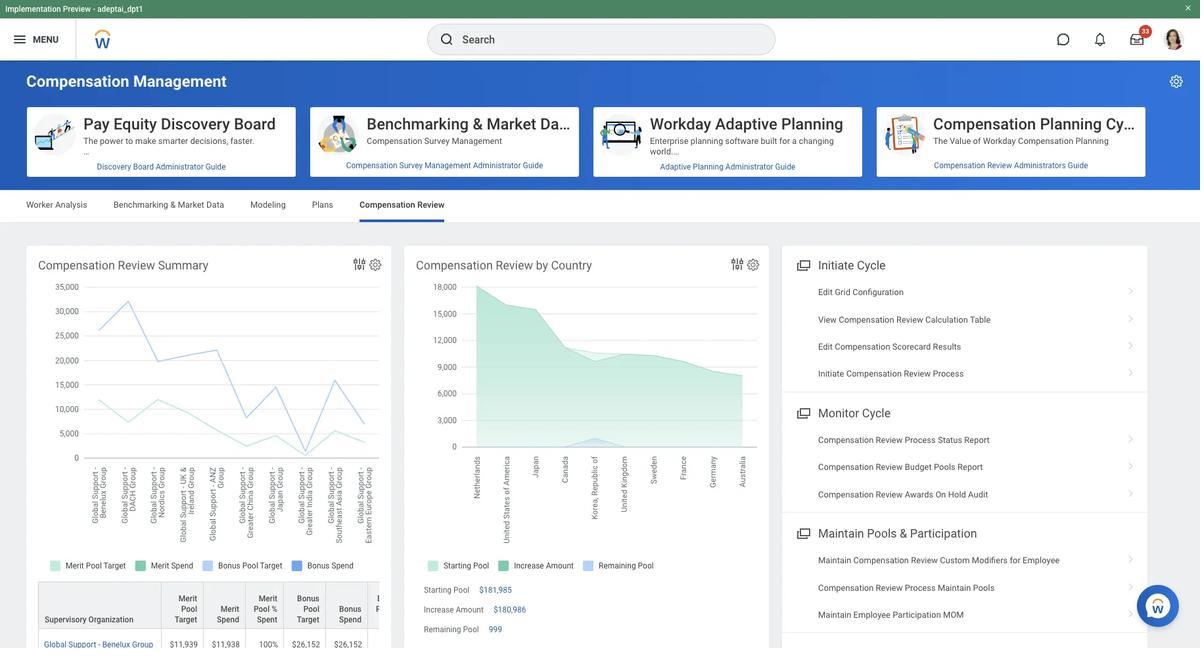 Task type: locate. For each thing, give the bounding box(es) containing it.
2 vertical spatial list
[[783, 547, 1148, 629]]

0 vertical spatial cycle
[[1107, 115, 1145, 134]]

merit inside merit pool % spent
[[259, 595, 278, 604]]

2 vertical spatial data
[[119, 430, 136, 440]]

review up the maintain employee participation mom
[[876, 583, 903, 593]]

5 chevron right image from the top
[[1123, 431, 1140, 444]]

supervisory organization column header
[[38, 582, 162, 630]]

process down the maintain compensation review custom modifiers for employee
[[905, 583, 936, 593]]

merit pool target
[[175, 595, 197, 625]]

merit inside 'merit spend'
[[221, 605, 239, 614]]

1 list from the top
[[783, 279, 1148, 388]]

list containing compensation review process status report
[[783, 427, 1148, 508]]

chevron right image for maintain employee participation mom
[[1123, 606, 1140, 619]]

0 vertical spatial edit
[[819, 287, 833, 297]]

for right built
[[780, 136, 791, 146]]

discovery
[[84, 409, 120, 419]]

review inside tab list
[[418, 200, 445, 210]]

0 vertical spatial benchmarking
[[367, 115, 469, 134]]

1 spend from the left
[[217, 616, 239, 625]]

to right power
[[126, 136, 133, 146]]

& inside tab list
[[170, 200, 176, 210]]

and up decisions.
[[168, 189, 182, 199]]

easy
[[153, 178, 171, 188]]

workday adaptive planning
[[650, 115, 844, 134]]

initiate up monitor
[[819, 369, 845, 379]]

edit compensation scorecard results link
[[783, 333, 1148, 361]]

workforce
[[650, 336, 690, 346]]

process for status
[[905, 435, 936, 445]]

remaining
[[424, 626, 461, 635]]

chevron right image inside the compensation review awards on hold audit link
[[1123, 485, 1140, 498]]

2 horizontal spatial pools
[[974, 583, 995, 593]]

financial
[[650, 241, 685, 251]]

0 horizontal spatial discovery
[[97, 162, 131, 172]]

target inside popup button
[[297, 616, 320, 625]]

0 vertical spatial board
[[234, 115, 276, 134]]

&
[[473, 115, 483, 134], [988, 157, 993, 167], [170, 200, 176, 210], [900, 527, 908, 541]]

compensation for compensation review administrators guide
[[935, 161, 986, 170]]

use
[[150, 420, 164, 430]]

% inside bonus pool % spent
[[394, 605, 400, 614]]

2 vertical spatial a
[[84, 346, 88, 356]]

1 vertical spatial edit
[[819, 342, 833, 352]]

but
[[181, 157, 193, 167]]

review inside maintain compensation review custom modifiers for employee link
[[912, 556, 939, 566]]

pattern
[[158, 252, 185, 262]]

chevron right image inside edit grid configuration link
[[1123, 283, 1140, 296]]

give
[[84, 399, 100, 409]]

merit left merit pool % spent popup button
[[221, 605, 239, 614]]

chevron right image for compensation review process maintain pools
[[1123, 578, 1140, 592]]

merit for merit spend
[[221, 605, 239, 614]]

pool left merit spend popup button
[[181, 605, 197, 614]]

bonus pool % spent
[[376, 595, 400, 625]]

management up pay equity discovery board
[[133, 72, 227, 91]]

2 horizontal spatial make
[[241, 157, 262, 167]]

bonus inside the bonus pool target
[[297, 595, 320, 604]]

process down results
[[934, 369, 964, 379]]

benchmarking down the 'people,'
[[114, 200, 168, 210]]

tons
[[144, 157, 160, 167]]

make left more
[[84, 199, 104, 209]]

0 horizontal spatial spend
[[217, 616, 239, 625]]

plan
[[969, 157, 986, 167]]

of
[[974, 136, 982, 146], [162, 157, 170, 167], [84, 168, 91, 178], [269, 178, 277, 188], [227, 273, 235, 283]]

row
[[38, 582, 406, 630], [38, 629, 406, 648]]

2 horizontal spatial administrator
[[726, 162, 774, 172]]

2 initiate from the top
[[819, 369, 845, 379]]

participation up the maintain compensation review custom modifiers for employee
[[911, 527, 978, 541]]

0 horizontal spatial merit
[[179, 595, 197, 604]]

of right picture
[[269, 178, 277, 188]]

your up detection,
[[205, 241, 221, 251]]

chevron right image for compensation review budget pools report
[[1123, 458, 1140, 471]]

survey for compensation survey management
[[425, 136, 450, 146]]

review inside "initiate compensation review process" link
[[904, 369, 931, 379]]

1 vertical spatial initiate
[[819, 369, 845, 379]]

survey right it
[[400, 161, 423, 170]]

define
[[996, 157, 1020, 167]]

benchmarking up compensation survey management
[[367, 115, 469, 134]]

1 horizontal spatial %
[[394, 605, 400, 614]]

0 vertical spatial survey
[[425, 136, 450, 146]]

benchmarking
[[367, 115, 469, 134], [114, 200, 168, 210]]

planning right sales
[[673, 430, 706, 440]]

1 vertical spatial they
[[132, 420, 148, 430]]

workday inside data—you have tons of it, but how do you make sense of it? workday makes it easy to get a complete picture of your finances, people, and operations so you can make more informed decisions.
[[84, 178, 116, 188]]

menu group image for maintain pools & participation
[[794, 524, 812, 542]]

legacy
[[192, 325, 217, 335]]

pool inside merit pool target
[[181, 605, 197, 614]]

maintain compensation review custom modifiers for employee
[[819, 556, 1060, 566]]

discovery up "makes"
[[97, 162, 131, 172]]

configure and view chart data image
[[352, 256, 368, 272]]

list for maintain pools & participation
[[783, 547, 1148, 629]]

1 vertical spatial chevron right image
[[1123, 578, 1140, 592]]

2 edit from the top
[[819, 342, 833, 352]]

planning for workforce planning
[[692, 336, 725, 346]]

1 vertical spatial list
[[783, 427, 1148, 508]]

% left increase
[[394, 605, 400, 614]]

applications
[[84, 420, 130, 430]]

report down compensation review process status report link
[[958, 463, 984, 472]]

pool for merit pool target
[[181, 605, 197, 614]]

0 horizontal spatial data
[[207, 200, 224, 210]]

1 horizontal spatial market
[[487, 115, 537, 134]]

workday down it?
[[84, 178, 116, 188]]

list containing edit grid configuration
[[783, 279, 1148, 388]]

2 target from the left
[[297, 616, 320, 625]]

the down need
[[262, 409, 274, 419]]

1 horizontal spatial a
[[197, 178, 201, 188]]

spent right bonus spend
[[379, 616, 400, 625]]

1 target from the left
[[175, 616, 197, 625]]

management
[[133, 72, 227, 91], [452, 136, 502, 146], [425, 161, 471, 170]]

target inside popup button
[[175, 616, 197, 625]]

the down the pay on the top of the page
[[84, 136, 98, 146]]

bonus right bonus spend column header
[[378, 595, 400, 604]]

understand
[[209, 283, 252, 293]]

to left the manage
[[971, 220, 979, 230]]

0 horizontal spatial pools
[[868, 527, 897, 541]]

chevron right image inside "initiate compensation review process" link
[[1123, 365, 1140, 378]]

list for monitor cycle
[[783, 427, 1148, 508]]

monitor cycle
[[819, 406, 891, 420]]

menu group image
[[794, 256, 812, 274], [794, 524, 812, 542]]

0 horizontal spatial they
[[132, 420, 148, 430]]

999
[[489, 626, 502, 635]]

review inside the compensation review process maintain pools link
[[876, 583, 903, 593]]

1 horizontal spatial employee
[[1023, 556, 1060, 566]]

analytics
[[130, 241, 163, 251]]

the left value
[[934, 136, 948, 146]]

chevron right image inside maintain compensation review custom modifiers for employee link
[[1123, 551, 1140, 564]]

administrator for pay equity discovery board
[[156, 162, 204, 172]]

a inside data—you have tons of it, but how do you make sense of it? workday makes it easy to get a complete picture of your finances, people, and operations so you can make more informed decisions.
[[197, 178, 201, 188]]

merit for merit pool target
[[179, 595, 197, 604]]

review down compensation survey management administrator guide link
[[418, 200, 445, 210]]

7 chevron right image from the top
[[1123, 551, 1140, 564]]

0 vertical spatial the
[[147, 399, 159, 409]]

list
[[783, 279, 1148, 388], [783, 427, 1148, 508], [783, 547, 1148, 629]]

review inside compensation review budget pools report link
[[876, 463, 903, 472]]

the for pay equity discovery board
[[84, 136, 98, 146]]

1 vertical spatial data
[[207, 200, 224, 210]]

pay equity discovery board
[[84, 115, 276, 134]]

chevron right image for edit compensation scorecard results
[[1123, 337, 1140, 350]]

they down service.
[[231, 399, 247, 409]]

you right do
[[225, 157, 239, 167]]

adaptive
[[716, 115, 778, 134], [661, 162, 691, 172]]

menu group image for initiate cycle
[[794, 256, 812, 274]]

tab list containing worker analysis
[[13, 191, 1188, 222]]

review left budget
[[876, 463, 903, 472]]

compensation for compensation review awards on hold audit
[[819, 490, 874, 500]]

review inside the compensation review awards on hold audit link
[[876, 490, 903, 500]]

data down boards at the bottom of the page
[[119, 430, 136, 440]]

data—you have tons of it, but how do you make sense of it? workday makes it easy to get a complete picture of your finances, people, and operations so you can make more informed decisions.
[[84, 157, 287, 209]]

adaptive down world.
[[661, 162, 691, 172]]

1 vertical spatial make
[[241, 157, 262, 167]]

chevron right image inside the compensation review process maintain pools link
[[1123, 578, 1140, 592]]

2 the from the left
[[934, 136, 948, 146]]

pool for remaining pool
[[463, 626, 479, 635]]

maintain for maintain compensation review custom modifiers for employee
[[819, 556, 852, 566]]

pool up increase amount
[[454, 586, 470, 595]]

0 horizontal spatial benchmarking
[[114, 200, 168, 210]]

target left bonus spend 'popup button' on the bottom left
[[297, 616, 320, 625]]

the down "security"
[[147, 399, 159, 409]]

1 the from the left
[[84, 136, 98, 146]]

employee down compensation review process maintain pools at the bottom right
[[854, 610, 891, 620]]

chevron right image
[[1123, 283, 1140, 296], [1123, 310, 1140, 323], [1123, 337, 1140, 350], [1123, 365, 1140, 378], [1123, 431, 1140, 444], [1123, 458, 1140, 471], [1123, 551, 1140, 564], [1123, 606, 1140, 619]]

spend
[[217, 616, 239, 625], [339, 616, 362, 625]]

& right plan
[[988, 157, 993, 167]]

remaining
[[138, 430, 176, 440]]

cycle
[[1107, 115, 1145, 134], [858, 258, 886, 272], [863, 406, 891, 420]]

management up compensation survey management administrator guide
[[452, 136, 502, 146]]

a left changing
[[793, 136, 797, 146]]

data inside a consistent security model for self-service. give your teams the granular reporting they need with discovery boards for ad hoc analysis, all within the applications they use every day. and count on your sensitive data remaining secure.
[[119, 430, 136, 440]]

workday up ability to plan & define strategy
[[984, 136, 1017, 146]]

edit for edit grid configuration
[[819, 287, 833, 297]]

8 chevron right image from the top
[[1123, 606, 1140, 619]]

1 edit from the top
[[819, 287, 833, 297]]

2 menu group image from the top
[[794, 524, 812, 542]]

1 horizontal spatial board
[[234, 115, 276, 134]]

0 vertical spatial report
[[965, 435, 990, 445]]

0 vertical spatial pools
[[935, 463, 956, 472]]

2 spent from the left
[[379, 616, 400, 625]]

0 horizontal spatial market
[[178, 200, 204, 210]]

benchmarking inside tab list
[[114, 200, 168, 210]]

how
[[195, 157, 212, 167]]

1 vertical spatial cycle
[[858, 258, 886, 272]]

1 horizontal spatial target
[[297, 616, 320, 625]]

1 vertical spatial market
[[178, 200, 204, 210]]

make
[[135, 136, 156, 146], [241, 157, 262, 167], [84, 199, 104, 209]]

1 horizontal spatial make
[[135, 136, 156, 146]]

data inside augmented analytics to answer your questions. workday combines pattern detection, graph processing, machine learning, and natural language generation to search through millions of data points, and surface insights in simple-to-understand stories.
[[237, 273, 254, 283]]

2 vertical spatial cycle
[[863, 406, 891, 420]]

2 horizontal spatial merit
[[259, 595, 278, 604]]

management down compensation survey management
[[425, 161, 471, 170]]

1 horizontal spatial bonus
[[339, 605, 362, 614]]

0 vertical spatial they
[[231, 399, 247, 409]]

1 horizontal spatial survey
[[425, 136, 450, 146]]

data up understand
[[237, 273, 254, 283]]

review inside compensation review process status report link
[[876, 435, 903, 445]]

chevron right image for edit grid configuration
[[1123, 283, 1140, 296]]

1 vertical spatial management
[[452, 136, 502, 146]]

1 vertical spatial menu group image
[[794, 524, 812, 542]]

spent inside merit pool % spent
[[257, 616, 278, 625]]

target
[[175, 616, 197, 625], [297, 616, 320, 625]]

main content containing compensation management
[[0, 61, 1201, 648]]

4 chevron right image from the top
[[1123, 365, 1140, 378]]

your down consistent
[[102, 399, 119, 409]]

compensation review by country
[[416, 258, 592, 272]]

merit
[[179, 595, 197, 604], [259, 595, 278, 604], [221, 605, 239, 614]]

target for bonus pool target
[[297, 616, 320, 625]]

bonus inside 'popup button'
[[339, 605, 362, 614]]

compensation inside tab list
[[360, 200, 416, 210]]

monitor
[[819, 406, 860, 420]]

grid
[[835, 287, 851, 297]]

augmented
[[84, 241, 127, 251]]

benchmarking & market data inside tab list
[[114, 200, 224, 210]]

0 vertical spatial initiate
[[819, 258, 855, 272]]

0 vertical spatial adaptive
[[716, 115, 778, 134]]

% for merit
[[272, 605, 278, 614]]

menu group image
[[794, 404, 812, 421]]

merit spend column header
[[204, 582, 246, 630]]

chevron right image inside compensation review process status report link
[[1123, 431, 1140, 444]]

0 vertical spatial chevron right image
[[1123, 485, 1140, 498]]

adaptive planning administrator guide
[[661, 162, 796, 172]]

0 vertical spatial data
[[237, 273, 254, 283]]

notifications large image
[[1094, 33, 1108, 46]]

bonus pool target column header
[[284, 582, 326, 630]]

you right so
[[238, 189, 251, 199]]

benchmarking & market data up compensation survey management
[[367, 115, 573, 134]]

make up picture
[[241, 157, 262, 167]]

process for maintain
[[905, 583, 936, 593]]

1 horizontal spatial spent
[[379, 616, 400, 625]]

view
[[819, 315, 837, 325]]

guide for pay equity discovery board
[[206, 162, 226, 172]]

bonus left bonus pool % spent popup button
[[339, 605, 362, 614]]

pools down 'modifiers'
[[974, 583, 995, 593]]

0 horizontal spatial adaptive
[[661, 162, 691, 172]]

report right status
[[965, 435, 990, 445]]

merit pool target column header
[[162, 582, 204, 630]]

3 chevron right image from the top
[[1123, 337, 1140, 350]]

management for compensation survey management administrator guide
[[425, 161, 471, 170]]

for right 'modifiers'
[[1010, 556, 1021, 566]]

within
[[237, 409, 260, 419]]

pool inside the bonus pool target
[[304, 605, 320, 614]]

1 initiate from the top
[[819, 258, 855, 272]]

1 vertical spatial survey
[[400, 161, 423, 170]]

analysis
[[55, 200, 87, 210]]

chevron right image for initiate compensation review process
[[1123, 365, 1140, 378]]

1 menu group image from the top
[[794, 256, 812, 274]]

to down compensation review summary
[[126, 273, 134, 283]]

it
[[389, 157, 394, 167]]

language
[[243, 262, 278, 272]]

pool left bonus spend 'popup button' on the bottom left
[[304, 605, 320, 614]]

benchmarking & market data
[[367, 115, 573, 134], [114, 200, 224, 210]]

1 vertical spatial discovery
[[97, 162, 131, 172]]

merit left bonus pool target popup button
[[259, 595, 278, 604]]

2 chevron right image from the top
[[1123, 578, 1140, 592]]

target left merit spend popup button
[[175, 616, 197, 625]]

tab list
[[13, 191, 1188, 222]]

1 horizontal spatial pools
[[935, 463, 956, 472]]

spent for bonus pool % spent
[[379, 616, 400, 625]]

edit down view
[[819, 342, 833, 352]]

spent inside bonus pool % spent
[[379, 616, 400, 625]]

2 spend from the left
[[339, 616, 362, 625]]

3 list from the top
[[783, 547, 1148, 629]]

edit
[[819, 287, 833, 297], [819, 342, 833, 352]]

consistent
[[91, 388, 131, 398]]

chevron right image
[[1123, 485, 1140, 498], [1123, 578, 1140, 592]]

2 list from the top
[[783, 427, 1148, 508]]

pool for bonus pool % spent
[[376, 605, 392, 614]]

& down "easy"
[[170, 200, 176, 210]]

service.
[[220, 388, 250, 398]]

0 vertical spatial data
[[541, 115, 573, 134]]

main content
[[0, 61, 1201, 648]]

review down the scorecard
[[904, 369, 931, 379]]

0 horizontal spatial the
[[84, 136, 98, 146]]

review inside "compensation review by country" element
[[496, 258, 533, 272]]

0 horizontal spatial employee
[[854, 610, 891, 620]]

spend for merit
[[217, 616, 239, 625]]

pools right budget
[[935, 463, 956, 472]]

configure and view chart data image
[[730, 256, 746, 272]]

6 chevron right image from the top
[[1123, 458, 1140, 471]]

0 horizontal spatial benchmarking & market data
[[114, 200, 224, 210]]

2 vertical spatial pools
[[974, 583, 995, 593]]

modeling
[[251, 200, 286, 210]]

maintain pools & participation
[[819, 527, 978, 541]]

1 vertical spatial benchmarking & market data
[[114, 200, 224, 210]]

pools
[[935, 463, 956, 472], [868, 527, 897, 541], [974, 583, 995, 593]]

1 vertical spatial process
[[905, 435, 936, 445]]

teams
[[121, 399, 145, 409]]

strategy
[[1022, 157, 1053, 167]]

they
[[231, 399, 247, 409], [132, 420, 148, 430]]

implementation preview -   adeptai_dpt1
[[5, 5, 143, 14]]

configure compensation review by country image
[[746, 258, 761, 272]]

survey for compensation survey management administrator guide
[[400, 161, 423, 170]]

insights
[[131, 283, 161, 293]]

spend inside bonus spend
[[339, 616, 362, 625]]

edit left grid
[[819, 287, 833, 297]]

1 row from the top
[[38, 582, 406, 630]]

1 horizontal spatial spend
[[339, 616, 362, 625]]

to left plan
[[959, 157, 967, 167]]

a left single
[[84, 346, 88, 356]]

1 vertical spatial benchmarking
[[114, 200, 168, 210]]

a inside an intelligent data core. we bring everything—financial and workforce transactions, third-party and legacy application data, budgets and plans, peer benchmarks, and more—into a single system.
[[84, 346, 88, 356]]

0 vertical spatial market
[[487, 115, 537, 134]]

pool right bonus spend
[[376, 605, 392, 614]]

chevron right image inside compensation review budget pools report link
[[1123, 458, 1140, 471]]

maintain for maintain employee participation mom
[[819, 610, 852, 620]]

changing
[[799, 136, 834, 146]]

ad
[[163, 409, 173, 419]]

adaptive up 'software'
[[716, 115, 778, 134]]

2 vertical spatial process
[[905, 583, 936, 593]]

a
[[793, 136, 797, 146], [197, 178, 201, 188], [84, 346, 88, 356]]

0 vertical spatial participation
[[911, 527, 978, 541]]

have
[[124, 157, 142, 167]]

graph
[[227, 252, 248, 262]]

ability
[[934, 157, 957, 167]]

2 vertical spatial management
[[425, 161, 471, 170]]

2 chevron right image from the top
[[1123, 310, 1140, 323]]

list containing maintain compensation review custom modifiers for employee
[[783, 547, 1148, 629]]

pool inside bonus pool % spent
[[376, 605, 392, 614]]

1 vertical spatial report
[[958, 463, 984, 472]]

and inside data—you have tons of it, but how do you make sense of it? workday makes it easy to get a complete picture of your finances, people, and operations so you can make more informed decisions.
[[168, 189, 182, 199]]

and up system.
[[116, 336, 131, 346]]

review inside compensation review administrators guide link
[[988, 161, 1013, 170]]

initiate for initiate cycle
[[819, 258, 855, 272]]

discovery board administrator guide
[[97, 162, 226, 172]]

0 horizontal spatial bonus
[[297, 595, 320, 604]]

data up everything—financial at the left
[[135, 304, 152, 314]]

review inside compensation review summary element
[[118, 258, 155, 272]]

spent right 'merit spend'
[[257, 616, 278, 625]]

board up it
[[133, 162, 154, 172]]

0 horizontal spatial survey
[[400, 161, 423, 170]]

remaining pool
[[424, 626, 479, 635]]

0 vertical spatial menu group image
[[794, 256, 812, 274]]

pool inside merit pool % spent
[[254, 605, 270, 614]]

1 vertical spatial a
[[197, 178, 201, 188]]

participation down compensation review process maintain pools at the bottom right
[[893, 610, 942, 620]]

they down boards at the bottom of the page
[[132, 420, 148, 430]]

2 % from the left
[[394, 605, 400, 614]]

bonus pool target
[[297, 595, 320, 625]]

pool down amount
[[463, 626, 479, 635]]

1 chevron right image from the top
[[1123, 485, 1140, 498]]

initiate up grid
[[819, 258, 855, 272]]

your down it?
[[84, 189, 100, 199]]

to left get
[[173, 178, 180, 188]]

1 chevron right image from the top
[[1123, 283, 1140, 296]]

spend left merit pool % spent
[[217, 616, 239, 625]]

1 spent from the left
[[257, 616, 278, 625]]

starting
[[424, 586, 452, 595]]

review left by
[[496, 258, 533, 272]]

awards
[[905, 490, 934, 500]]

1 horizontal spatial data
[[541, 115, 573, 134]]

0 horizontal spatial board
[[133, 162, 154, 172]]

0 horizontal spatial a
[[84, 346, 88, 356]]

chevron right image inside view compensation review calculation table link
[[1123, 310, 1140, 323]]

1 horizontal spatial merit
[[221, 605, 239, 614]]

application
[[219, 325, 261, 335]]

a right get
[[197, 178, 201, 188]]

maintain
[[819, 527, 865, 541], [819, 556, 852, 566], [938, 583, 972, 593], [819, 610, 852, 620]]

compensation for compensation review
[[360, 200, 416, 210]]

2 horizontal spatial a
[[793, 136, 797, 146]]

your right on
[[258, 420, 275, 430]]

spend inside popup button
[[217, 616, 239, 625]]

1 horizontal spatial discovery
[[161, 115, 230, 134]]

merit inside merit pool target
[[179, 595, 197, 604]]

planning for adaptive planning administrator guide
[[693, 162, 724, 172]]

compensation management
[[26, 72, 227, 91]]

review up compensation review budget pools report
[[876, 435, 903, 445]]

cycle for monitor cycle
[[863, 406, 891, 420]]

compensation review by country element
[[404, 246, 769, 648]]

equity
[[114, 115, 157, 134]]

what it is?
[[367, 157, 407, 167]]

chevron right image inside 'edit compensation scorecard results' link
[[1123, 337, 1140, 350]]

merit left merit spend popup button
[[179, 595, 197, 604]]

0 vertical spatial list
[[783, 279, 1148, 388]]

benchmarks,
[[176, 336, 225, 346]]

% inside merit pool % spent
[[272, 605, 278, 614]]

all
[[226, 409, 235, 419]]

compensation for compensation survey management administrator guide
[[346, 161, 398, 170]]

planning right workforce
[[692, 336, 725, 346]]

maintain for maintain pools & participation
[[819, 527, 865, 541]]

combines
[[119, 252, 156, 262]]

2 horizontal spatial bonus
[[378, 595, 400, 604]]

chevron right image inside maintain employee participation mom link
[[1123, 606, 1140, 619]]

0 vertical spatial benchmarking & market data
[[367, 115, 573, 134]]

0 horizontal spatial administrator
[[156, 162, 204, 172]]

0 vertical spatial discovery
[[161, 115, 230, 134]]

1 vertical spatial data
[[135, 304, 152, 314]]

0 horizontal spatial target
[[175, 616, 197, 625]]

review up search
[[118, 258, 155, 272]]

implementation
[[5, 5, 61, 14]]

country
[[551, 258, 592, 272]]

0 vertical spatial a
[[793, 136, 797, 146]]

scorecard
[[893, 342, 932, 352]]

1 vertical spatial board
[[133, 162, 154, 172]]

bonus inside bonus pool % spent
[[378, 595, 400, 604]]

market
[[487, 115, 537, 134], [178, 200, 204, 210]]

benchmarking & market data down the 'people,'
[[114, 200, 224, 210]]

compensation review
[[360, 200, 445, 210]]

mom
[[944, 610, 965, 620]]

1 % from the left
[[272, 605, 278, 614]]

planning for compensation planning cycle
[[1041, 115, 1103, 134]]

2 vertical spatial make
[[84, 199, 104, 209]]

planning right financial
[[687, 241, 720, 251]]

0 horizontal spatial %
[[272, 605, 278, 614]]

make down equity
[[135, 136, 156, 146]]

planning up strategy in the right of the page
[[1041, 115, 1103, 134]]



Task type: vqa. For each thing, say whether or not it's contained in the screenshot.
boards
yes



Task type: describe. For each thing, give the bounding box(es) containing it.
decisions.
[[165, 199, 204, 209]]

compensation review budget pools report
[[819, 463, 984, 472]]

& up compensation survey management
[[473, 115, 483, 134]]

compensation survey management
[[367, 136, 502, 146]]

tab list inside main content
[[13, 191, 1188, 222]]

0 vertical spatial management
[[133, 72, 227, 91]]

chevron right image for compensation review awards on hold audit
[[1123, 485, 1140, 498]]

planning up changing
[[782, 115, 844, 134]]

review inside view compensation review calculation table link
[[897, 315, 924, 325]]

plans,
[[133, 336, 155, 346]]

2 row from the top
[[38, 629, 406, 648]]

review for compensation review
[[418, 200, 445, 210]]

and up legacy
[[199, 315, 213, 325]]

1 horizontal spatial benchmarking & market data
[[367, 115, 573, 134]]

of left it,
[[162, 157, 170, 167]]

a inside enterprise planning software built for a changing world.
[[793, 136, 797, 146]]

compensation for compensation review summary
[[38, 258, 115, 272]]

chevron right image for compensation review process status report
[[1123, 431, 1140, 444]]

single
[[90, 346, 113, 356]]

menu
[[33, 34, 59, 44]]

it,
[[172, 157, 179, 167]]

changes
[[1014, 220, 1048, 230]]

faster.
[[231, 136, 255, 146]]

hoc
[[175, 409, 189, 419]]

surface
[[100, 283, 129, 293]]

edit compensation scorecard results
[[819, 342, 962, 352]]

spent for merit pool % spent
[[257, 616, 278, 625]]

of inside augmented analytics to answer your questions. workday combines pattern detection, graph processing, machine learning, and natural language generation to search through millions of data points, and surface insights in simple-to-understand stories.
[[227, 273, 235, 283]]

profile logan mcneil image
[[1164, 29, 1185, 53]]

everything—financial
[[119, 315, 197, 325]]

your inside augmented analytics to answer your questions. workday combines pattern detection, graph processing, machine learning, and natural language generation to search through millions of data points, and surface insights in simple-to-understand stories.
[[205, 241, 221, 251]]

to-
[[199, 283, 209, 293]]

quickly
[[1098, 220, 1126, 230]]

1 horizontal spatial the
[[262, 409, 274, 419]]

bonus spend column header
[[326, 582, 368, 630]]

of left it?
[[84, 168, 91, 178]]

processing,
[[84, 262, 127, 272]]

built
[[761, 136, 778, 146]]

% for bonus
[[394, 605, 400, 614]]

cases
[[384, 420, 407, 430]]

chevron right image for maintain compensation review custom modifiers for employee
[[1123, 551, 1140, 564]]

review for compensation review budget pools report
[[876, 463, 903, 472]]

bonus pool % spent button
[[368, 583, 406, 629]]

0 vertical spatial employee
[[1023, 556, 1060, 566]]

discovery board administrator guide link
[[27, 157, 296, 177]]

0 vertical spatial make
[[135, 136, 156, 146]]

merit for merit pool % spent
[[259, 595, 278, 604]]

& down the compensation review awards on hold audit on the bottom right of the page
[[900, 527, 908, 541]]

flexibility to manage changes and execute quickly
[[934, 220, 1126, 230]]

custom
[[941, 556, 970, 566]]

1 horizontal spatial they
[[231, 399, 247, 409]]

an intelligent data core. we bring everything—financial and workforce transactions, third-party and legacy application data, budgets and plans, peer benchmarks, and more—into a single system.
[[84, 304, 284, 356]]

0 vertical spatial process
[[934, 369, 964, 379]]

compensation review process maintain pools
[[819, 583, 995, 593]]

business
[[367, 273, 402, 283]]

world.
[[650, 147, 674, 157]]

core.
[[154, 304, 173, 314]]

data,
[[263, 325, 281, 335]]

compensation for compensation management
[[26, 72, 129, 91]]

data inside an intelligent data core. we bring everything—financial and workforce transactions, third-party and legacy application data, budgets and plans, peer benchmarks, and more—into a single system.
[[135, 304, 152, 314]]

0 horizontal spatial the
[[147, 399, 159, 409]]

configure this page image
[[1169, 74, 1185, 89]]

bring
[[98, 315, 117, 325]]

0 vertical spatial you
[[225, 157, 239, 167]]

1 vertical spatial adaptive
[[661, 162, 691, 172]]

business benefits
[[367, 273, 435, 283]]

administrator for workday adaptive planning
[[726, 162, 774, 172]]

market inside tab list
[[178, 200, 204, 210]]

cycle for initiate cycle
[[858, 258, 886, 272]]

compensation for compensation review process maintain pools
[[819, 583, 874, 593]]

menu button
[[0, 18, 76, 61]]

model
[[165, 388, 189, 398]]

chevron right image for view compensation review calculation table
[[1123, 310, 1140, 323]]

and right party
[[176, 325, 190, 335]]

compensation for compensation review process status report
[[819, 435, 874, 445]]

intelligent
[[96, 304, 133, 314]]

finances,
[[102, 189, 136, 199]]

review for compensation review awards on hold audit
[[876, 490, 903, 500]]

to inside data—you have tons of it, but how do you make sense of it? workday makes it easy to get a complete picture of your finances, people, and operations so you can make more informed decisions.
[[173, 178, 180, 188]]

inbox large image
[[1131, 33, 1144, 46]]

planning for financial planning
[[687, 241, 720, 251]]

-
[[93, 5, 95, 14]]

1 horizontal spatial administrator
[[473, 161, 521, 170]]

merit pool % spent column header
[[246, 582, 284, 630]]

33
[[1143, 28, 1150, 35]]

security
[[133, 388, 163, 398]]

bonus for bonus spend
[[339, 605, 362, 614]]

compensation review summary element
[[26, 246, 406, 648]]

ability to plan & define strategy
[[934, 157, 1053, 167]]

close environment banner image
[[1185, 4, 1193, 12]]

management for compensation survey management
[[452, 136, 502, 146]]

spend for bonus
[[339, 616, 362, 625]]

1 vertical spatial pools
[[868, 527, 897, 541]]

report for compensation review budget pools report
[[958, 463, 984, 472]]

bonus for bonus pool target
[[297, 595, 320, 604]]

planning down compensation planning cycle
[[1076, 136, 1109, 146]]

initiate compensation review process
[[819, 369, 964, 379]]

review for compensation review summary
[[118, 258, 155, 272]]

1 horizontal spatial adaptive
[[716, 115, 778, 134]]

use
[[367, 420, 381, 430]]

the value of workday compensation planning
[[934, 136, 1109, 146]]

more—into
[[243, 336, 284, 346]]

compensation for compensation review budget pools report
[[819, 463, 874, 472]]

supervisory organization
[[45, 616, 134, 625]]

decisions,
[[190, 136, 228, 146]]

administrators
[[1015, 161, 1067, 170]]

compensation survey management administrator guide
[[346, 161, 543, 170]]

and down application
[[227, 336, 241, 346]]

guide for workday adaptive planning
[[776, 162, 796, 172]]

audit
[[969, 490, 989, 500]]

bonus spend button
[[326, 583, 368, 629]]

review for compensation review process status report
[[876, 435, 903, 445]]

$181,985
[[480, 586, 512, 595]]

edit grid configuration link
[[783, 279, 1148, 306]]

results
[[934, 342, 962, 352]]

list for initiate cycle
[[783, 279, 1148, 388]]

row containing merit pool target
[[38, 582, 406, 630]]

1 vertical spatial employee
[[854, 610, 891, 620]]

summary
[[158, 258, 209, 272]]

review for compensation review process maintain pools
[[876, 583, 903, 593]]

simple-
[[172, 283, 199, 293]]

modifiers
[[973, 556, 1008, 566]]

what
[[367, 157, 387, 167]]

and down detection,
[[198, 262, 212, 272]]

target for merit pool target
[[175, 616, 197, 625]]

every
[[166, 420, 186, 430]]

enterprise
[[650, 136, 689, 146]]

review for compensation review administrators guide
[[988, 161, 1013, 170]]

complete
[[203, 178, 239, 188]]

answer
[[175, 241, 203, 251]]

workday inside augmented analytics to answer your questions. workday combines pattern detection, graph processing, machine learning, and natural language generation to search through millions of data points, and surface insights in simple-to-understand stories.
[[84, 252, 116, 262]]

Search Workday  search field
[[463, 25, 748, 54]]

guide for compensation planning cycle
[[1069, 161, 1089, 170]]

points,
[[256, 273, 281, 283]]

0 horizontal spatial make
[[84, 199, 104, 209]]

get
[[182, 178, 195, 188]]

search image
[[439, 32, 455, 47]]

bonus for bonus pool % spent
[[378, 595, 400, 604]]

compensation review administrators guide link
[[877, 156, 1146, 176]]

budgets
[[84, 336, 114, 346]]

to up pattern
[[166, 241, 173, 251]]

secure.
[[178, 430, 206, 440]]

maintain employee participation mom link
[[783, 602, 1148, 629]]

maintain employee participation mom
[[819, 610, 965, 620]]

of right value
[[974, 136, 982, 146]]

and down generation
[[84, 283, 98, 293]]

a
[[84, 388, 89, 398]]

starting pool
[[424, 586, 470, 595]]

increase amount
[[424, 606, 484, 615]]

natural
[[215, 262, 241, 272]]

$180,986
[[494, 606, 526, 615]]

compensation for compensation review by country
[[416, 258, 493, 272]]

view compensation review calculation table link
[[783, 306, 1148, 333]]

initiate for initiate compensation review process
[[819, 369, 845, 379]]

sales
[[650, 430, 671, 440]]

self-
[[204, 388, 220, 398]]

an
[[84, 304, 94, 314]]

planning for sales planning
[[673, 430, 706, 440]]

table
[[971, 315, 991, 325]]

bonus spend
[[339, 605, 362, 625]]

for left self-
[[191, 388, 202, 398]]

menu banner
[[0, 0, 1201, 61]]

review for compensation review by country
[[496, 258, 533, 272]]

pool for starting pool
[[454, 586, 470, 595]]

the for compensation planning cycle
[[934, 136, 948, 146]]

execute
[[1066, 220, 1096, 230]]

configuration
[[853, 287, 904, 297]]

edit for edit compensation scorecard results
[[819, 342, 833, 352]]

1 vertical spatial participation
[[893, 610, 942, 620]]

and left execute
[[1050, 220, 1064, 230]]

pool for merit pool % spent
[[254, 605, 270, 614]]

on
[[936, 490, 947, 500]]

configure compensation review summary image
[[368, 258, 383, 272]]

for inside enterprise planning software built for a changing world.
[[780, 136, 791, 146]]

generation
[[84, 273, 124, 283]]

sense
[[264, 157, 287, 167]]

workday up the enterprise
[[650, 115, 712, 134]]

compensation for compensation survey management
[[367, 136, 422, 146]]

report for compensation review process status report
[[965, 435, 990, 445]]

compensation for compensation planning cycle
[[934, 115, 1037, 134]]

compensation planning cycle
[[934, 115, 1145, 134]]

pool for bonus pool target
[[304, 605, 320, 614]]

adeptai_dpt1
[[97, 5, 143, 14]]

initiate cycle
[[819, 258, 886, 272]]

your inside data—you have tons of it, but how do you make sense of it? workday makes it easy to get a complete picture of your finances, people, and operations so you can make more informed decisions.
[[84, 189, 100, 199]]

1 vertical spatial you
[[238, 189, 251, 199]]

informed
[[128, 199, 163, 209]]

justify image
[[12, 32, 28, 47]]

for up use
[[150, 409, 161, 419]]



